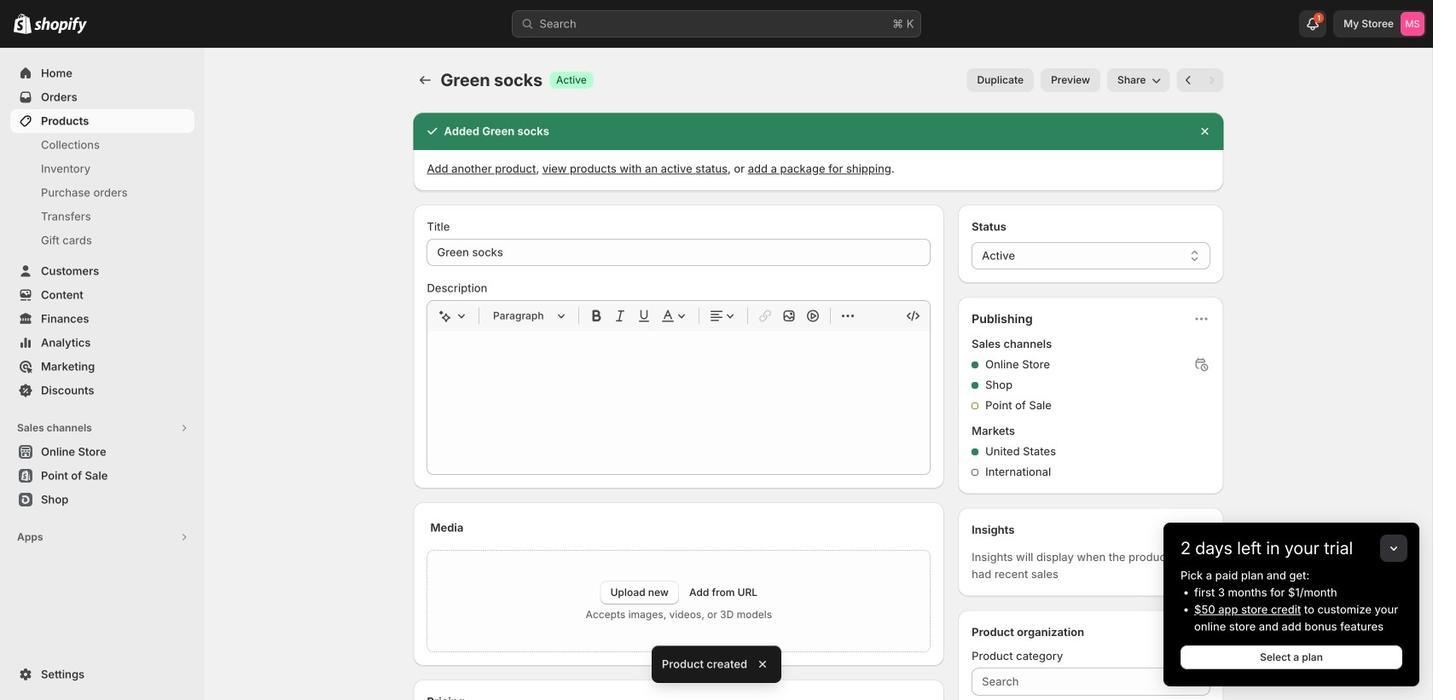 Task type: locate. For each thing, give the bounding box(es) containing it.
shopify image
[[14, 13, 32, 34], [34, 17, 87, 34]]

Search text field
[[972, 669, 1211, 696]]

next image
[[1204, 72, 1221, 89]]

1 horizontal spatial shopify image
[[34, 17, 87, 34]]



Task type: vqa. For each thing, say whether or not it's contained in the screenshot.
text box
no



Task type: describe. For each thing, give the bounding box(es) containing it.
0 horizontal spatial shopify image
[[14, 13, 32, 34]]

Short sleeve t-shirt text field
[[427, 239, 931, 266]]

my storee image
[[1401, 12, 1425, 36]]



